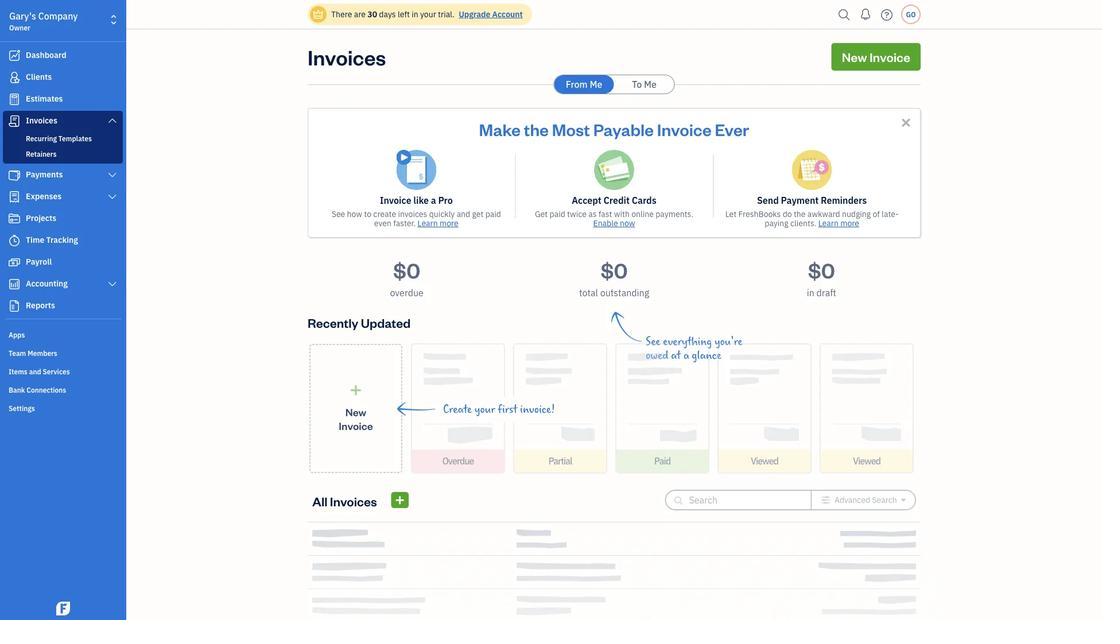 Task type: locate. For each thing, give the bounding box(es) containing it.
1 viewed from the left
[[751, 455, 779, 467]]

see for see how to create invoices quickly and get paid even faster.
[[332, 209, 345, 219]]

0 horizontal spatial a
[[431, 194, 436, 206]]

a right at
[[684, 349, 690, 362]]

1 horizontal spatial the
[[794, 209, 806, 219]]

0 horizontal spatial more
[[440, 218, 459, 229]]

1 $0 from the left
[[393, 256, 421, 283]]

0 vertical spatial the
[[524, 118, 549, 140]]

report image
[[7, 300, 21, 312]]

see
[[332, 209, 345, 219], [646, 335, 661, 348]]

0 vertical spatial your
[[420, 9, 436, 20]]

0 horizontal spatial viewed
[[751, 455, 779, 467]]

a inside see everything you're owed at a glance
[[684, 349, 690, 362]]

new invoice
[[842, 49, 911, 65], [339, 405, 373, 433]]

chevron large down image inside payments link
[[107, 171, 118, 180]]

0 horizontal spatial in
[[412, 9, 418, 20]]

expense image
[[7, 191, 21, 203]]

0 horizontal spatial $0
[[393, 256, 421, 283]]

more for send payment reminders
[[841, 218, 860, 229]]

of
[[873, 209, 880, 219]]

invoice like a pro
[[380, 194, 453, 206]]

$0 inside $0 in draft
[[808, 256, 836, 283]]

search image
[[836, 6, 854, 23]]

learn right the clients.
[[819, 218, 839, 229]]

1 vertical spatial new invoice link
[[310, 344, 403, 473]]

learn more for a
[[418, 218, 459, 229]]

bank connections link
[[3, 381, 123, 398]]

1 learn from the left
[[418, 218, 438, 229]]

2 $0 from the left
[[601, 256, 628, 283]]

2 me from the left
[[644, 78, 657, 90]]

your left trial.
[[420, 9, 436, 20]]

project image
[[7, 213, 21, 225]]

invoices up recurring
[[26, 115, 57, 126]]

in inside $0 in draft
[[807, 287, 815, 299]]

1 horizontal spatial $0
[[601, 256, 628, 283]]

in right left
[[412, 9, 418, 20]]

and left get
[[457, 209, 470, 219]]

draft
[[817, 287, 837, 299]]

0 horizontal spatial and
[[29, 367, 41, 376]]

1 vertical spatial new invoice
[[339, 405, 373, 433]]

1 horizontal spatial learn
[[819, 218, 839, 229]]

new invoice down go to help "image"
[[842, 49, 911, 65]]

0 vertical spatial and
[[457, 209, 470, 219]]

1 horizontal spatial learn more
[[819, 218, 860, 229]]

make
[[479, 118, 521, 140]]

overdue down create
[[442, 455, 474, 467]]

2 viewed from the left
[[853, 455, 881, 467]]

2 vertical spatial chevron large down image
[[107, 280, 118, 289]]

1 horizontal spatial and
[[457, 209, 470, 219]]

and inside see how to create invoices quickly and get paid even faster.
[[457, 209, 470, 219]]

see inside see everything you're owed at a glance
[[646, 335, 661, 348]]

30
[[368, 9, 377, 20]]

see inside see how to create invoices quickly and get paid even faster.
[[332, 209, 345, 219]]

1 vertical spatial and
[[29, 367, 41, 376]]

invoice
[[870, 49, 911, 65], [658, 118, 712, 140], [380, 194, 412, 206], [339, 419, 373, 433]]

from
[[566, 78, 588, 90]]

chevron large down image
[[107, 171, 118, 180], [107, 192, 118, 202], [107, 280, 118, 289]]

learn more down the pro
[[418, 218, 459, 229]]

get
[[535, 209, 548, 219]]

chevron large down image for expenses
[[107, 192, 118, 202]]

new invoice link
[[832, 43, 921, 71], [310, 344, 403, 473]]

company
[[38, 10, 78, 22]]

$0 inside the $0 total outstanding
[[601, 256, 628, 283]]

see up owed
[[646, 335, 661, 348]]

glance
[[692, 349, 722, 362]]

connections
[[27, 385, 66, 395]]

me right the from
[[590, 78, 603, 90]]

$0 inside the $0 overdue
[[393, 256, 421, 283]]

money image
[[7, 257, 21, 268]]

me
[[590, 78, 603, 90], [644, 78, 657, 90]]

2 more from the left
[[841, 218, 860, 229]]

you're
[[715, 335, 743, 348]]

items and services
[[9, 367, 70, 376]]

left
[[398, 9, 410, 20]]

from me
[[566, 78, 603, 90]]

timer image
[[7, 235, 21, 246]]

$0 down faster.
[[393, 256, 421, 283]]

more down reminders
[[841, 218, 860, 229]]

clients link
[[3, 67, 123, 88]]

3 chevron large down image from the top
[[107, 280, 118, 289]]

create
[[443, 403, 472, 416]]

1 more from the left
[[440, 218, 459, 229]]

to me link
[[615, 75, 675, 94]]

0 vertical spatial new invoice link
[[832, 43, 921, 71]]

accounting
[[26, 278, 68, 289]]

in
[[412, 9, 418, 20], [807, 287, 815, 299]]

0 horizontal spatial paid
[[486, 209, 501, 219]]

gary's
[[9, 10, 36, 22]]

new invoice link for invoices
[[832, 43, 921, 71]]

time tracking
[[26, 235, 78, 245]]

estimates
[[26, 93, 63, 104]]

1 me from the left
[[590, 78, 603, 90]]

learn right faster.
[[418, 218, 438, 229]]

chevron large down image for payments
[[107, 171, 118, 180]]

1 vertical spatial in
[[807, 287, 815, 299]]

plus image
[[349, 384, 363, 396]]

learn for reminders
[[819, 218, 839, 229]]

1 horizontal spatial new
[[842, 49, 868, 65]]

1 horizontal spatial more
[[841, 218, 860, 229]]

gary's company owner
[[9, 10, 78, 32]]

1 vertical spatial new
[[346, 405, 367, 419]]

learn for a
[[418, 218, 438, 229]]

overdue
[[390, 287, 424, 299], [442, 455, 474, 467]]

add invoice image
[[395, 493, 405, 507]]

Search text field
[[689, 491, 793, 509]]

tracking
[[46, 235, 78, 245]]

accept
[[572, 194, 602, 206]]

learn
[[418, 218, 438, 229], [819, 218, 839, 229]]

1 vertical spatial overdue
[[442, 455, 474, 467]]

$0 total outstanding
[[579, 256, 650, 299]]

2 learn from the left
[[819, 218, 839, 229]]

1 horizontal spatial new invoice link
[[832, 43, 921, 71]]

2 learn more from the left
[[819, 218, 860, 229]]

recurring templates
[[26, 134, 92, 143]]

1 learn more from the left
[[418, 218, 459, 229]]

payments link
[[3, 165, 123, 186]]

0 vertical spatial new
[[842, 49, 868, 65]]

invoices link
[[3, 111, 123, 132]]

all
[[312, 493, 328, 509]]

paid
[[486, 209, 501, 219], [550, 209, 566, 219], [655, 455, 671, 467]]

1 horizontal spatial me
[[644, 78, 657, 90]]

more for invoice like a pro
[[440, 218, 459, 229]]

0 horizontal spatial me
[[590, 78, 603, 90]]

me for to me
[[644, 78, 657, 90]]

invoice down the plus icon
[[339, 419, 373, 433]]

2 chevron large down image from the top
[[107, 192, 118, 202]]

and right items
[[29, 367, 41, 376]]

the
[[524, 118, 549, 140], [794, 209, 806, 219]]

are
[[354, 9, 366, 20]]

new
[[842, 49, 868, 65], [346, 405, 367, 419]]

1 horizontal spatial overdue
[[442, 455, 474, 467]]

0 vertical spatial invoices
[[308, 43, 386, 70]]

1 horizontal spatial see
[[646, 335, 661, 348]]

payment
[[781, 194, 819, 206]]

clients.
[[791, 218, 817, 229]]

paying
[[765, 218, 789, 229]]

the left most
[[524, 118, 549, 140]]

templates
[[59, 134, 92, 143]]

0 vertical spatial chevron large down image
[[107, 171, 118, 180]]

1 vertical spatial chevron large down image
[[107, 192, 118, 202]]

recently updated
[[308, 314, 411, 331]]

invoices down there
[[308, 43, 386, 70]]

awkward
[[808, 209, 841, 219]]

see left how
[[332, 209, 345, 219]]

dashboard link
[[3, 45, 123, 66]]

at
[[671, 349, 681, 362]]

1 horizontal spatial in
[[807, 287, 815, 299]]

main element
[[0, 0, 155, 620]]

1 vertical spatial see
[[646, 335, 661, 348]]

1 vertical spatial the
[[794, 209, 806, 219]]

me right to
[[644, 78, 657, 90]]

0 horizontal spatial learn
[[418, 218, 438, 229]]

0 horizontal spatial new
[[346, 405, 367, 419]]

0 vertical spatial see
[[332, 209, 345, 219]]

time
[[26, 235, 44, 245]]

more down the pro
[[440, 218, 459, 229]]

team members link
[[3, 344, 123, 361]]

overdue up updated
[[390, 287, 424, 299]]

0 horizontal spatial new invoice
[[339, 405, 373, 433]]

create your first invoice!
[[443, 403, 555, 416]]

accounting link
[[3, 274, 123, 295]]

2 horizontal spatial $0
[[808, 256, 836, 283]]

0 vertical spatial in
[[412, 9, 418, 20]]

3 $0 from the left
[[808, 256, 836, 283]]

0 horizontal spatial overdue
[[390, 287, 424, 299]]

the right do
[[794, 209, 806, 219]]

0 vertical spatial new invoice
[[842, 49, 911, 65]]

0 horizontal spatial new invoice link
[[310, 344, 403, 473]]

1 vertical spatial your
[[475, 403, 495, 416]]

invoices right all
[[330, 493, 377, 509]]

1 horizontal spatial viewed
[[853, 455, 881, 467]]

trial.
[[438, 9, 455, 20]]

$0 up outstanding
[[601, 256, 628, 283]]

reports
[[26, 300, 55, 311]]

items
[[9, 367, 27, 376]]

0 horizontal spatial learn more
[[418, 218, 459, 229]]

new down the plus icon
[[346, 405, 367, 419]]

1 chevron large down image from the top
[[107, 171, 118, 180]]

learn more down reminders
[[819, 218, 860, 229]]

retainers
[[26, 149, 57, 159]]

payroll
[[26, 256, 52, 267]]

new invoice down the plus icon
[[339, 405, 373, 433]]

0 horizontal spatial see
[[332, 209, 345, 219]]

1 vertical spatial invoices
[[26, 115, 57, 126]]

$0 up draft
[[808, 256, 836, 283]]

1 horizontal spatial paid
[[550, 209, 566, 219]]

a left the pro
[[431, 194, 436, 206]]

your
[[420, 9, 436, 20], [475, 403, 495, 416]]

chevron large down image down 'retainers' link
[[107, 171, 118, 180]]

your left 'first'
[[475, 403, 495, 416]]

total
[[579, 287, 598, 299]]

clients
[[26, 72, 52, 82]]

reports link
[[3, 296, 123, 316]]

expenses link
[[3, 187, 123, 207]]

1 horizontal spatial a
[[684, 349, 690, 362]]

send
[[758, 194, 779, 206]]

close image
[[900, 116, 913, 129]]

chevron large down image down payroll link
[[107, 280, 118, 289]]

recurring
[[26, 134, 57, 143]]

paid inside see how to create invoices quickly and get paid even faster.
[[486, 209, 501, 219]]

1 horizontal spatial your
[[475, 403, 495, 416]]

invoices inside main element
[[26, 115, 57, 126]]

in left draft
[[807, 287, 815, 299]]

new down search icon
[[842, 49, 868, 65]]

chevron large down image down payments link at left
[[107, 192, 118, 202]]

1 vertical spatial a
[[684, 349, 690, 362]]

settings
[[9, 404, 35, 413]]



Task type: vqa. For each thing, say whether or not it's contained in the screenshot.
clients.
yes



Task type: describe. For each thing, give the bounding box(es) containing it.
new invoice link for create your first invoice!
[[310, 344, 403, 473]]

see for see everything you're owed at a glance
[[646, 335, 661, 348]]

outstanding
[[601, 287, 650, 299]]

estimate image
[[7, 94, 21, 105]]

payments.
[[656, 209, 694, 219]]

team
[[9, 349, 26, 358]]

let
[[726, 209, 737, 219]]

$0 for $0 total outstanding
[[601, 256, 628, 283]]

twice
[[567, 209, 587, 219]]

invoice image
[[7, 115, 21, 127]]

0 vertical spatial a
[[431, 194, 436, 206]]

payable
[[594, 118, 654, 140]]

notifications image
[[857, 3, 875, 26]]

items and services link
[[3, 362, 123, 380]]

learn more for reminders
[[819, 218, 860, 229]]

estimates link
[[3, 89, 123, 110]]

go
[[907, 10, 916, 19]]

2 vertical spatial invoices
[[330, 493, 377, 509]]

invoices
[[398, 209, 428, 219]]

see how to create invoices quickly and get paid even faster.
[[332, 209, 501, 229]]

crown image
[[312, 8, 324, 20]]

partial
[[549, 455, 572, 467]]

paid inside 'accept credit cards get paid twice as fast with online payments. enable now'
[[550, 209, 566, 219]]

to
[[632, 78, 642, 90]]

all invoices
[[312, 493, 377, 509]]

$0 in draft
[[807, 256, 837, 299]]

with
[[614, 209, 630, 219]]

and inside main element
[[29, 367, 41, 376]]

from me link
[[555, 75, 614, 94]]

invoice up create
[[380, 194, 412, 206]]

dashboard image
[[7, 50, 21, 61]]

chevron large down image
[[107, 116, 118, 125]]

faster.
[[393, 218, 416, 229]]

do
[[783, 209, 792, 219]]

projects link
[[3, 208, 123, 229]]

the inside let freshbooks do the awkward nudging of late- paying clients.
[[794, 209, 806, 219]]

retainers link
[[5, 147, 121, 161]]

fast
[[599, 209, 612, 219]]

freshbooks
[[739, 209, 781, 219]]

invoice left ever
[[658, 118, 712, 140]]

most
[[552, 118, 590, 140]]

bank connections
[[9, 385, 66, 395]]

payment image
[[7, 169, 21, 181]]

payments
[[26, 169, 63, 180]]

2 horizontal spatial paid
[[655, 455, 671, 467]]

like
[[414, 194, 429, 206]]

client image
[[7, 72, 21, 83]]

payroll link
[[3, 252, 123, 273]]

upgrade account link
[[457, 9, 523, 20]]

late-
[[882, 209, 899, 219]]

as
[[589, 209, 597, 219]]

settings link
[[3, 399, 123, 416]]

0 horizontal spatial the
[[524, 118, 549, 140]]

bank
[[9, 385, 25, 395]]

there are 30 days left in your trial. upgrade account
[[331, 9, 523, 20]]

send payment reminders image
[[792, 150, 833, 190]]

first
[[498, 403, 518, 416]]

create
[[374, 209, 396, 219]]

$0 for $0 overdue
[[393, 256, 421, 283]]

services
[[43, 367, 70, 376]]

there
[[331, 9, 352, 20]]

to me
[[632, 78, 657, 90]]

chevron large down image for accounting
[[107, 280, 118, 289]]

pro
[[439, 194, 453, 206]]

freshbooks image
[[54, 602, 72, 616]]

1 horizontal spatial new invoice
[[842, 49, 911, 65]]

0 horizontal spatial your
[[420, 9, 436, 20]]

accept credit cards get paid twice as fast with online payments. enable now
[[535, 194, 694, 229]]

accept credit cards image
[[594, 150, 635, 190]]

projects
[[26, 213, 56, 223]]

apps
[[9, 330, 25, 339]]

expenses
[[26, 191, 62, 202]]

make the most payable invoice ever
[[479, 118, 750, 140]]

invoice down go to help "image"
[[870, 49, 911, 65]]

ever
[[715, 118, 750, 140]]

invoice like a pro image
[[396, 150, 437, 190]]

online
[[632, 209, 654, 219]]

quickly
[[429, 209, 455, 219]]

time tracking link
[[3, 230, 123, 251]]

me for from me
[[590, 78, 603, 90]]

$0 for $0 in draft
[[808, 256, 836, 283]]

now
[[620, 218, 635, 229]]

account
[[493, 9, 523, 20]]

dashboard
[[26, 50, 66, 60]]

how
[[347, 209, 362, 219]]

updated
[[361, 314, 411, 331]]

get
[[472, 209, 484, 219]]

owed
[[646, 349, 669, 362]]

chart image
[[7, 279, 21, 290]]

members
[[28, 349, 57, 358]]

recurring templates link
[[5, 132, 121, 145]]

invoice!
[[520, 403, 555, 416]]

everything
[[663, 335, 712, 348]]

go to help image
[[878, 6, 897, 23]]

days
[[379, 9, 396, 20]]

owner
[[9, 23, 30, 32]]

0 vertical spatial overdue
[[390, 287, 424, 299]]



